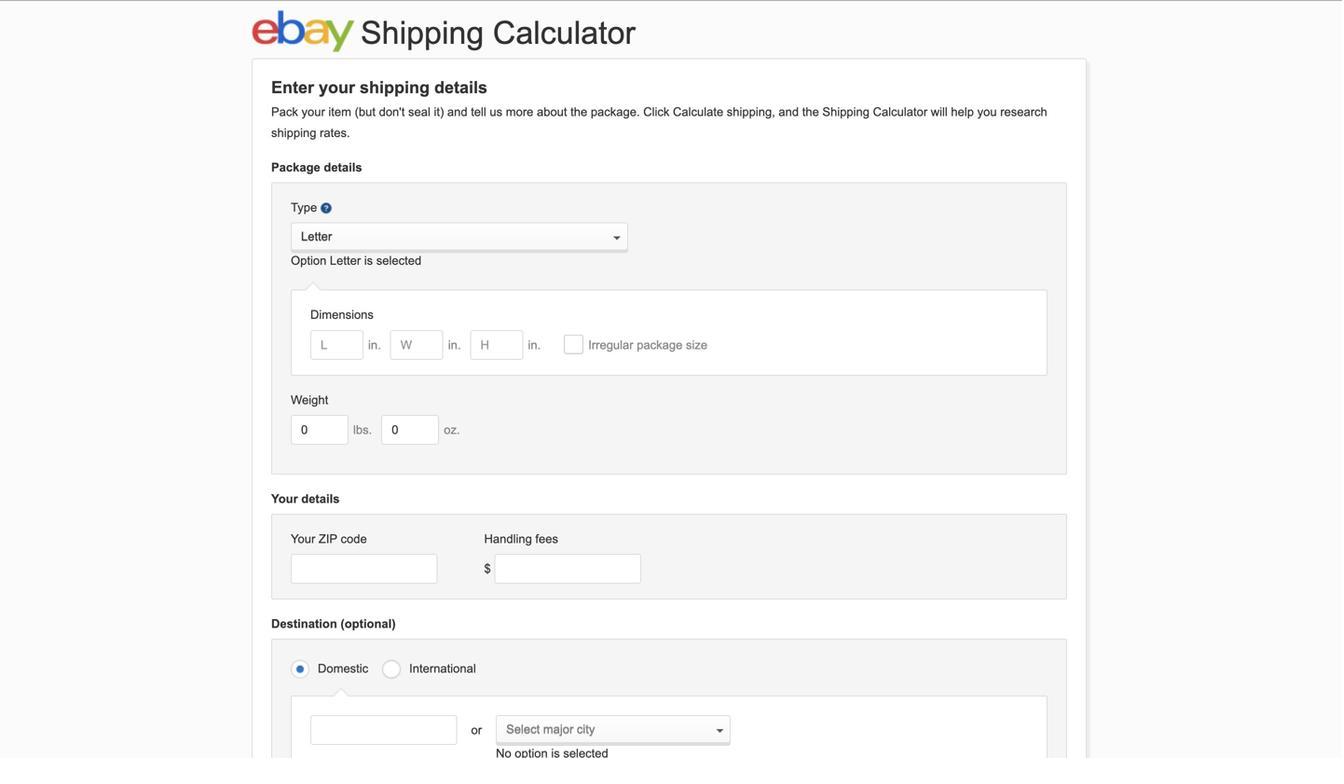 Task type: describe. For each thing, give the bounding box(es) containing it.
shipping inside 'enter your shipping details pack your item (but don't seal it) and tell us more about the package. click calculate shipping, and the shipping calculator will help you research shipping rates.'
[[823, 105, 870, 119]]

ebay logo image
[[252, 10, 354, 52]]

option letter is selected
[[291, 254, 422, 268]]

Your ZIP code text field
[[291, 554, 438, 584]]

1 the from the left
[[571, 105, 588, 119]]

destination
[[271, 617, 337, 631]]

shipping,
[[727, 105, 776, 119]]

details inside 'enter your shipping details pack your item (but don't seal it) and tell us more about the package. click calculate shipping, and the shipping calculator will help you research shipping rates.'
[[435, 78, 488, 97]]

will
[[931, 105, 948, 119]]

package
[[271, 160, 321, 174]]

zip
[[319, 532, 337, 546]]

package details
[[271, 160, 362, 174]]

letter
[[330, 254, 361, 268]]

don't
[[379, 105, 405, 119]]

$
[[484, 562, 491, 576]]

2 the from the left
[[803, 105, 819, 119]]

calculator inside 'enter your shipping details pack your item (but don't seal it) and tell us more about the package. click calculate shipping, and the shipping calculator will help you research shipping rates.'
[[873, 105, 928, 119]]

international
[[410, 662, 476, 676]]

more
[[506, 105, 534, 119]]

domestic
[[318, 662, 368, 676]]

research
[[1001, 105, 1048, 119]]

calculate
[[673, 105, 724, 119]]

(but
[[355, 105, 376, 119]]

rates.
[[320, 126, 350, 140]]

1 vertical spatial your
[[302, 105, 325, 119]]

irregular package size
[[589, 338, 708, 352]]

enter your shipping details pack your item (but don't seal it) and tell us more about the package. click calculate shipping, and the shipping calculator will help you research shipping rates.
[[271, 78, 1048, 140]]

it)
[[434, 105, 444, 119]]

weight
[[291, 393, 328, 407]]

0 horizontal spatial shipping
[[361, 15, 484, 50]]

package
[[637, 338, 683, 352]]

size
[[686, 338, 708, 352]]

details for your details
[[301, 492, 340, 506]]

oz.
[[444, 423, 460, 437]]

1 in. from the left
[[368, 338, 381, 352]]

1 vertical spatial click to expand options image
[[716, 729, 724, 733]]

selected
[[376, 254, 422, 268]]

your for your zip code
[[291, 532, 315, 546]]

your zip code
[[291, 532, 367, 546]]

your for your details
[[271, 492, 298, 506]]

item
[[329, 105, 352, 119]]



Task type: vqa. For each thing, say whether or not it's contained in the screenshot.
$
yes



Task type: locate. For each thing, give the bounding box(es) containing it.
Handling fees text field
[[495, 554, 642, 584]]

seal
[[408, 105, 431, 119]]

about
[[537, 105, 567, 119]]

1 vertical spatial your
[[291, 532, 315, 546]]

your up your zip code
[[271, 492, 298, 506]]

0 vertical spatial click to expand options image
[[614, 237, 621, 240]]

2 horizontal spatial in.
[[528, 338, 541, 352]]

option group containing domestic
[[291, 654, 1048, 682]]

type
[[291, 200, 317, 214]]

details for package details
[[324, 160, 362, 174]]

None text field
[[470, 330, 524, 360], [291, 415, 349, 445], [470, 330, 524, 360], [291, 415, 349, 445]]

details
[[435, 78, 488, 97], [324, 160, 362, 174], [301, 492, 340, 506]]

0 vertical spatial your
[[271, 492, 298, 506]]

0 horizontal spatial calculator
[[493, 15, 636, 50]]

1 and from the left
[[447, 105, 468, 119]]

0 vertical spatial shipping
[[361, 15, 484, 50]]

0 vertical spatial your
[[319, 78, 355, 97]]

you
[[978, 105, 997, 119]]

the
[[571, 105, 588, 119], [803, 105, 819, 119]]

details up zip
[[301, 492, 340, 506]]

lbs.
[[353, 423, 372, 437]]

the right about
[[571, 105, 588, 119]]

1 horizontal spatial shipping
[[823, 105, 870, 119]]

None text field
[[291, 222, 628, 250], [311, 330, 364, 360], [390, 330, 444, 360], [382, 415, 439, 445], [311, 715, 457, 745], [496, 715, 731, 743], [291, 222, 628, 250], [311, 330, 364, 360], [390, 330, 444, 360], [382, 415, 439, 445], [311, 715, 457, 745], [496, 715, 731, 743]]

your left zip
[[291, 532, 315, 546]]

and right shipping,
[[779, 105, 799, 119]]

3 in. from the left
[[528, 338, 541, 352]]

tell
[[471, 105, 487, 119]]

dimensions
[[311, 308, 374, 322]]

1 horizontal spatial shipping
[[360, 78, 430, 97]]

handling fees
[[484, 532, 559, 546]]

pack
[[271, 105, 298, 119]]

the right shipping,
[[803, 105, 819, 119]]

calculator
[[493, 15, 636, 50], [873, 105, 928, 119]]

0 horizontal spatial and
[[447, 105, 468, 119]]

enter
[[271, 78, 314, 97]]

in. up oz.
[[448, 338, 461, 352]]

shipping calculator
[[361, 15, 636, 50]]

0 vertical spatial shipping
[[360, 78, 430, 97]]

1 vertical spatial details
[[324, 160, 362, 174]]

your details
[[271, 492, 340, 506]]

destination (optional)
[[271, 617, 396, 631]]

Domestic Destination Type radio
[[291, 658, 313, 681]]

your
[[271, 492, 298, 506], [291, 532, 315, 546]]

1 horizontal spatial click to expand options image
[[716, 729, 724, 733]]

help
[[951, 105, 974, 119]]

fees
[[536, 532, 559, 546]]

click to expand options image
[[614, 237, 621, 240], [716, 729, 724, 733]]

your
[[319, 78, 355, 97], [302, 105, 325, 119]]

1 vertical spatial shipping
[[823, 105, 870, 119]]

1 horizontal spatial and
[[779, 105, 799, 119]]

option
[[291, 254, 327, 268]]

details down rates.
[[324, 160, 362, 174]]

International Destination Type radio
[[382, 658, 405, 681]]

0 horizontal spatial the
[[571, 105, 588, 119]]

0 vertical spatial details
[[435, 78, 488, 97]]

in.
[[368, 338, 381, 352], [448, 338, 461, 352], [528, 338, 541, 352]]

1 vertical spatial shipping
[[271, 126, 316, 140]]

None checkbox
[[564, 335, 584, 354]]

1 horizontal spatial the
[[803, 105, 819, 119]]

0 horizontal spatial shipping
[[271, 126, 316, 140]]

calculator up about
[[493, 15, 636, 50]]

your up the "item"
[[319, 78, 355, 97]]

and
[[447, 105, 468, 119], [779, 105, 799, 119]]

and right "it)"
[[447, 105, 468, 119]]

irregular
[[589, 338, 634, 352]]

(optional)
[[341, 617, 396, 631]]

us
[[490, 105, 503, 119]]

2 in. from the left
[[448, 338, 461, 352]]

2 vertical spatial details
[[301, 492, 340, 506]]

0 vertical spatial calculator
[[493, 15, 636, 50]]

click
[[644, 105, 670, 119]]

shipping
[[361, 15, 484, 50], [823, 105, 870, 119]]

in. down dimensions
[[368, 338, 381, 352]]

2 and from the left
[[779, 105, 799, 119]]

shipping down pack
[[271, 126, 316, 140]]

your left the "item"
[[302, 105, 325, 119]]

1 horizontal spatial in.
[[448, 338, 461, 352]]

1 horizontal spatial calculator
[[873, 105, 928, 119]]

code
[[341, 532, 367, 546]]

is
[[364, 254, 373, 268]]

shipping
[[360, 78, 430, 97], [271, 126, 316, 140]]

or
[[471, 723, 482, 737]]

0 horizontal spatial click to expand options image
[[614, 237, 621, 240]]

shipping up don't
[[360, 78, 430, 97]]

package.
[[591, 105, 640, 119]]

0 horizontal spatial in.
[[368, 338, 381, 352]]

in. left irregular
[[528, 338, 541, 352]]

option group
[[291, 654, 1048, 682]]

1 vertical spatial calculator
[[873, 105, 928, 119]]

details up tell
[[435, 78, 488, 97]]

calculator left will
[[873, 105, 928, 119]]

handling
[[484, 532, 532, 546]]



